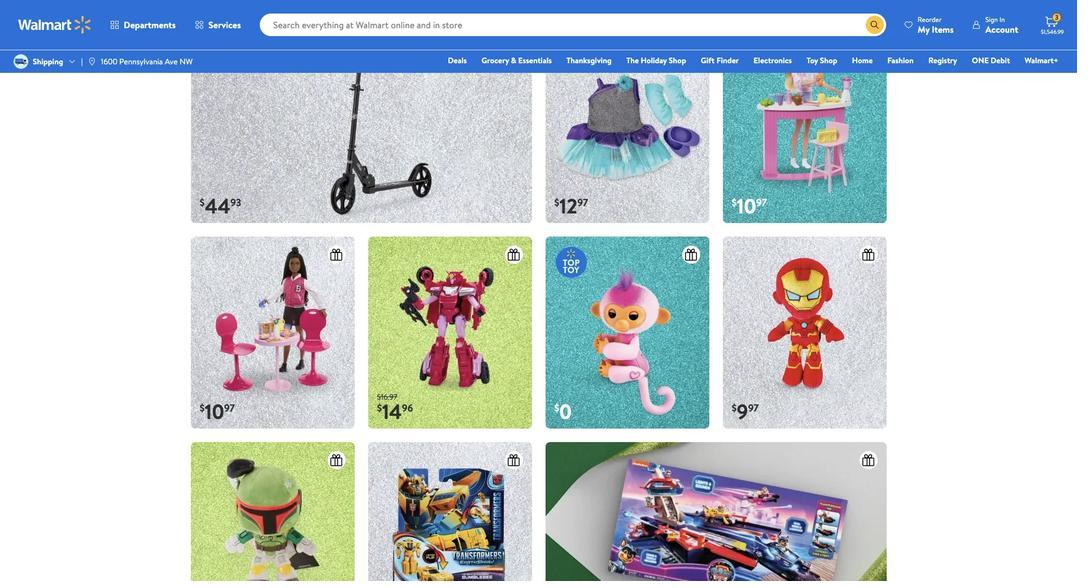 Task type: vqa. For each thing, say whether or not it's contained in the screenshot.
95%
no



Task type: describe. For each thing, give the bounding box(es) containing it.
97 for barbie accessories, doll house furniture, breakfast story starter image
[[224, 401, 235, 416]]

deals link
[[443, 54, 472, 67]]

registry link
[[924, 54, 963, 67]]

marvel plush character soft dolls, 8-inch collectible stuffed super hero figures, 8-inch image
[[723, 237, 887, 429]]

walmart image
[[18, 16, 92, 34]]

2 shop from the left
[[821, 55, 838, 66]]

essentials
[[519, 55, 552, 66]]

97 for the my life as ballerina fashion set for 18-inch doll, 4 pieces included image
[[578, 196, 589, 210]]

home
[[853, 55, 873, 66]]

3
[[1056, 13, 1060, 22]]

my life as ballerina fashion set for 18-inch doll, 4 pieces included image
[[546, 31, 710, 223]]

Search search field
[[260, 14, 887, 36]]

grocery
[[482, 55, 509, 66]]

ave
[[165, 56, 178, 67]]

departments
[[124, 19, 176, 31]]

$ for the barbie accessories, doll house furniture, smoothie bar story starter image
[[732, 196, 737, 210]]

toy shop
[[807, 55, 838, 66]]

3 $1,546.99
[[1042, 13, 1065, 36]]

services button
[[185, 11, 251, 38]]

transformers toys earthspark 1-step flip changer bumblebee action figure image
[[368, 443, 532, 582]]

12
[[560, 192, 578, 221]]

$ for the my life as ballerina fashion set for 18-inch doll, 4 pieces included image
[[555, 196, 560, 210]]

paw patrol: the mighty movie, aircraft carrier hq, chase figure & police car, ages 3+ image
[[546, 443, 887, 582]]

gift finder
[[701, 55, 739, 66]]

items
[[933, 23, 955, 35]]

97 for marvel plush character soft dolls, 8-inch collectible stuffed super hero figures, 8-inch image
[[749, 401, 759, 416]]

fingerlings interactive baby monkey harmony, 70+ sounds & reactions, heart lights up, reacts to touch (ages 5+) image
[[546, 237, 710, 429]]

grocery & essentials
[[482, 55, 552, 66]]

$ for halo rise above supreme big wheel (8") scooters - designed for adults and kids (unisex) - commuting made easy! "image"
[[200, 196, 205, 210]]

halo rise above supreme big wheel (8") scooters - designed for adults and kids (unisex) - commuting made easy! image
[[191, 31, 532, 223]]

$ for marvel plush character soft dolls, 8-inch collectible stuffed super hero figures, 8-inch image
[[732, 401, 737, 416]]

account
[[986, 23, 1019, 35]]

finder
[[717, 55, 739, 66]]

walmart+ link
[[1020, 54, 1064, 67]]

toy shop link
[[802, 54, 843, 67]]

sign in account
[[986, 14, 1019, 35]]

thanksgiving
[[567, 55, 612, 66]]

$1,546.99
[[1042, 28, 1065, 36]]

deals
[[448, 55, 467, 66]]

electronics
[[754, 55, 793, 66]]

toy
[[807, 55, 819, 66]]

debit
[[992, 55, 1011, 66]]

gift finder link
[[696, 54, 745, 67]]

walmart+
[[1026, 55, 1059, 66]]

10 for the barbie accessories, doll house furniture, smoothie bar story starter image
[[737, 192, 757, 221]]

$16.97 $ 14 96
[[377, 392, 413, 426]]

electronics link
[[749, 54, 798, 67]]

9
[[737, 398, 749, 426]]

$ 10 97 for the barbie accessories, doll house furniture, smoothie bar story starter image
[[732, 192, 768, 221]]

search icon image
[[871, 20, 880, 29]]

one debit link
[[968, 54, 1016, 67]]



Task type: locate. For each thing, give the bounding box(es) containing it.
$ for barbie accessories, doll house furniture, breakfast story starter image
[[200, 401, 205, 416]]

$ 9 97
[[732, 398, 759, 426]]

shipping
[[33, 56, 63, 67]]

my
[[918, 23, 930, 35]]

$ inside $ 12 97
[[555, 196, 560, 210]]

holiday
[[641, 55, 667, 66]]

the holiday shop
[[627, 55, 687, 66]]

departments button
[[101, 11, 185, 38]]

$ 44 93
[[200, 192, 241, 221]]

10 for barbie accessories, doll house furniture, breakfast story starter image
[[205, 398, 224, 426]]

97 inside $ 9 97
[[749, 401, 759, 416]]

$ inside $16.97 $ 14 96
[[377, 401, 382, 416]]

10
[[737, 192, 757, 221], [205, 398, 224, 426]]

1600 pennsylvania ave nw
[[101, 56, 193, 67]]

one debit
[[973, 55, 1011, 66]]

pennsylvania
[[119, 56, 163, 67]]

shop right toy
[[821, 55, 838, 66]]

1 horizontal spatial $ 10 97
[[732, 192, 768, 221]]

$ 10 97
[[732, 192, 768, 221], [200, 398, 235, 426]]

14
[[382, 398, 402, 426]]

 image
[[14, 54, 28, 69]]

the
[[627, 55, 639, 66]]

the holiday shop link
[[622, 54, 692, 67]]

$ inside $ 0
[[555, 401, 560, 416]]

$ 12 97
[[555, 192, 589, 221]]

96
[[402, 401, 413, 416]]

$ 10 97 for barbie accessories, doll house furniture, breakfast story starter image
[[200, 398, 235, 426]]

&
[[511, 55, 517, 66]]

97 inside $ 12 97
[[578, 196, 589, 210]]

97 for the barbie accessories, doll house furniture, smoothie bar story starter image
[[757, 196, 768, 210]]

one
[[973, 55, 990, 66]]

services
[[209, 19, 241, 31]]

0 vertical spatial $ 10 97
[[732, 192, 768, 221]]

93
[[231, 196, 241, 210]]

1 vertical spatial 10
[[205, 398, 224, 426]]

1 horizontal spatial shop
[[821, 55, 838, 66]]

transformers: earthspark warrior class elita-1 action figure (8") image
[[368, 237, 532, 429]]

$16.97
[[377, 392, 398, 403]]

fashion link
[[883, 54, 920, 67]]

star wars plush toy figures, 8-inch soft dolls inspired by fan-favorite characters (styles may vary) image
[[191, 443, 355, 582]]

grocery & essentials link
[[477, 54, 557, 67]]

|
[[81, 56, 83, 67]]

1 shop from the left
[[669, 55, 687, 66]]

 image
[[87, 57, 96, 66]]

in
[[1000, 14, 1006, 24]]

registry
[[929, 55, 958, 66]]

gift
[[701, 55, 715, 66]]

0 horizontal spatial $ 10 97
[[200, 398, 235, 426]]

$ 0
[[555, 398, 572, 426]]

reorder
[[918, 14, 942, 24]]

0
[[560, 398, 572, 426]]

sign
[[986, 14, 999, 24]]

$ inside $ 9 97
[[732, 401, 737, 416]]

barbie accessories, doll house furniture, breakfast story starter image
[[191, 237, 355, 429]]

1 vertical spatial $ 10 97
[[200, 398, 235, 426]]

0 horizontal spatial shop
[[669, 55, 687, 66]]

fashion
[[888, 55, 914, 66]]

shop right the holiday
[[669, 55, 687, 66]]

nw
[[180, 56, 193, 67]]

$
[[200, 196, 205, 210], [555, 196, 560, 210], [732, 196, 737, 210], [200, 401, 205, 416], [377, 401, 382, 416], [555, 401, 560, 416], [732, 401, 737, 416]]

reorder my items
[[918, 14, 955, 35]]

$ inside $ 44 93
[[200, 196, 205, 210]]

97
[[578, 196, 589, 210], [757, 196, 768, 210], [224, 401, 235, 416], [749, 401, 759, 416]]

0 horizontal spatial 10
[[205, 398, 224, 426]]

Walmart Site-Wide search field
[[260, 14, 887, 36]]

0 vertical spatial 10
[[737, 192, 757, 221]]

home link
[[848, 54, 879, 67]]

1 horizontal spatial 10
[[737, 192, 757, 221]]

thanksgiving link
[[562, 54, 617, 67]]

barbie accessories, doll house furniture, smoothie bar story starter image
[[723, 31, 887, 223]]

shop
[[669, 55, 687, 66], [821, 55, 838, 66]]

44
[[205, 192, 231, 221]]

1600
[[101, 56, 118, 67]]



